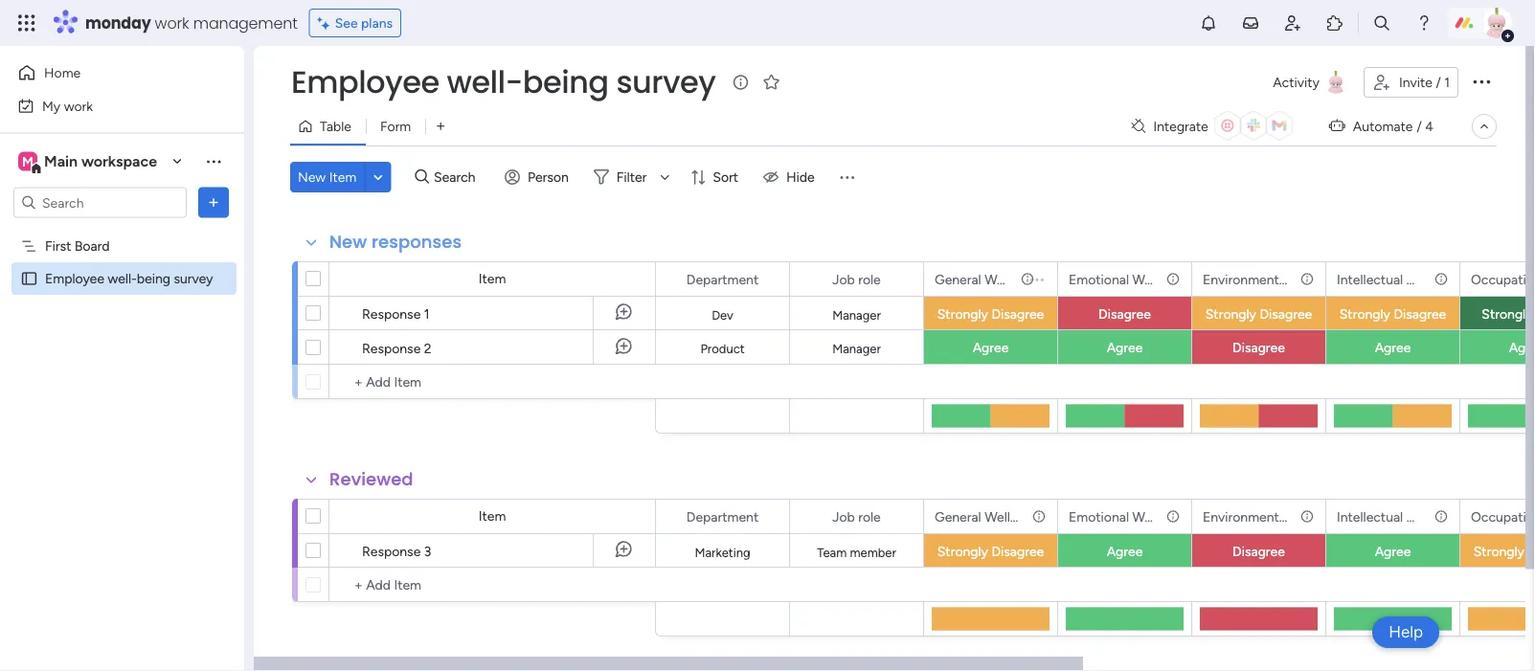 Task type: vqa. For each thing, say whether or not it's contained in the screenshot.
the top Members
no



Task type: describe. For each thing, give the bounding box(es) containing it.
column information image for 1st general wellness field from the bottom
[[1032, 509, 1047, 524]]

invite
[[1399, 74, 1433, 91]]

automate / 4
[[1353, 118, 1434, 135]]

reviewed
[[330, 467, 414, 492]]

item for reviewed
[[479, 508, 506, 524]]

work for monday
[[155, 12, 189, 34]]

sort button
[[682, 162, 750, 193]]

1 job role from the top
[[833, 271, 881, 287]]

intellectual for 1st intellectual wellness field from the top
[[1337, 271, 1404, 287]]

table button
[[290, 111, 366, 142]]

4
[[1426, 118, 1434, 135]]

item inside button
[[329, 169, 357, 185]]

plans
[[361, 15, 393, 31]]

activity
[[1273, 74, 1320, 91]]

form button
[[366, 111, 426, 142]]

1 intellectual wellness field from the top
[[1332, 269, 1460, 290]]

2 department from the top
[[687, 509, 759, 525]]

emotional wellness for column information image related to second emotional wellness field from the bottom of the page
[[1069, 271, 1186, 287]]

0 vertical spatial being
[[523, 61, 609, 103]]

2 general from the top
[[935, 509, 982, 525]]

person button
[[497, 162, 580, 193]]

workspace options image
[[204, 152, 223, 171]]

column information image for 1st intellectual wellness field from the top
[[1434, 272, 1449, 287]]

team
[[817, 545, 847, 560]]

2 department field from the top
[[682, 506, 764, 527]]

dapulse integrations image
[[1132, 119, 1146, 134]]

1 inside button
[[1445, 74, 1450, 91]]

invite members image
[[1284, 13, 1303, 33]]

select product image
[[17, 13, 36, 33]]

intellectual wellness for 1st intellectual wellness field from the top column information image
[[1337, 271, 1460, 287]]

general wellness for 1st general wellness field from the bottom
[[935, 509, 1038, 525]]

2 environmental wellness field from the top
[[1198, 506, 1346, 527]]

new for new responses
[[330, 230, 367, 254]]

my work button
[[11, 91, 206, 121]]

1 vertical spatial options image
[[204, 193, 223, 212]]

new item
[[298, 169, 357, 185]]

invite / 1
[[1399, 74, 1450, 91]]

2
[[424, 340, 432, 356]]

first
[[45, 238, 71, 254]]

person
[[528, 169, 569, 185]]

menu image
[[838, 168, 857, 187]]

+ Add Item text field
[[339, 574, 647, 597]]

m
[[22, 153, 33, 170]]

monday work management
[[85, 12, 298, 34]]

2 general wellness field from the top
[[930, 506, 1038, 527]]

filter
[[617, 169, 647, 185]]

first board
[[45, 238, 110, 254]]

arrow down image
[[654, 166, 677, 189]]

monday
[[85, 12, 151, 34]]

role for 2nd job role field from the bottom
[[858, 271, 881, 287]]

2 occupation field from the top
[[1467, 506, 1536, 527]]

1 occupation field from the top
[[1467, 269, 1536, 290]]

role for first job role field from the bottom of the page
[[858, 509, 881, 525]]

dev
[[712, 307, 734, 323]]

responses
[[372, 230, 462, 254]]

home button
[[11, 57, 206, 88]]

activity button
[[1266, 67, 1356, 98]]

new for new item
[[298, 169, 326, 185]]

sort
[[713, 169, 739, 185]]

3
[[424, 543, 431, 559]]

1 environmental wellness field from the top
[[1198, 269, 1346, 290]]

new item button
[[290, 162, 364, 193]]

/ for 4
[[1417, 118, 1422, 135]]

response for response 2
[[362, 340, 421, 356]]

item for new responses
[[479, 271, 506, 287]]

0 horizontal spatial 1
[[424, 306, 430, 322]]

New responses field
[[325, 230, 467, 255]]

agre
[[1509, 340, 1536, 356]]

being inside list box
[[137, 271, 171, 287]]

workspace
[[81, 152, 157, 171]]

table
[[320, 118, 351, 135]]

+ Add Item text field
[[339, 371, 647, 394]]

help
[[1389, 623, 1423, 642]]

search everything image
[[1373, 13, 1392, 33]]

1 general wellness field from the top
[[930, 269, 1038, 290]]

1 vertical spatial employee
[[45, 271, 104, 287]]

see
[[335, 15, 358, 31]]

work for my
[[64, 98, 93, 114]]

column information image for second emotional wellness field from the bottom of the page
[[1166, 272, 1181, 287]]

new responses
[[330, 230, 462, 254]]

Reviewed field
[[325, 467, 418, 492]]

response 3
[[362, 543, 431, 559]]

emotional wellness for column information image for 2nd emotional wellness field from the top
[[1069, 509, 1186, 525]]

response 2
[[362, 340, 432, 356]]

public board image
[[20, 270, 38, 288]]

2 emotional wellness field from the top
[[1064, 506, 1186, 527]]

d
[[1528, 544, 1536, 560]]

show board description image
[[729, 73, 752, 92]]

general wellness for first general wellness field
[[935, 271, 1038, 287]]

integrate
[[1154, 118, 1209, 135]]



Task type: locate. For each thing, give the bounding box(es) containing it.
1 horizontal spatial column information image
[[1300, 509, 1315, 524]]

1 up 2
[[424, 306, 430, 322]]

Emotional Wellness field
[[1064, 269, 1186, 290], [1064, 506, 1186, 527]]

1 horizontal spatial /
[[1436, 74, 1441, 91]]

survey
[[616, 61, 716, 103], [174, 271, 213, 287]]

0 horizontal spatial work
[[64, 98, 93, 114]]

1 horizontal spatial being
[[523, 61, 609, 103]]

0 horizontal spatial new
[[298, 169, 326, 185]]

column information image for first intellectual wellness field from the bottom
[[1434, 509, 1449, 524]]

1 vertical spatial department
[[687, 509, 759, 525]]

help image
[[1415, 13, 1434, 33]]

1 vertical spatial intellectual wellness field
[[1332, 506, 1460, 527]]

1 job from the top
[[833, 271, 855, 287]]

2 job from the top
[[833, 509, 855, 525]]

role
[[858, 271, 881, 287], [858, 509, 881, 525]]

employee down first board
[[45, 271, 104, 287]]

response left 3
[[362, 543, 421, 559]]

emotional for 2nd emotional wellness field from the top
[[1069, 509, 1129, 525]]

1 emotional from the top
[[1069, 271, 1129, 287]]

collapse board header image
[[1477, 119, 1492, 134]]

3 response from the top
[[362, 543, 421, 559]]

1 vertical spatial 1
[[424, 306, 430, 322]]

1 vertical spatial emotional wellness field
[[1064, 506, 1186, 527]]

filter button
[[586, 162, 677, 193]]

2 role from the top
[[858, 509, 881, 525]]

new down new item
[[330, 230, 367, 254]]

v2 search image
[[415, 166, 429, 188]]

1 horizontal spatial work
[[155, 12, 189, 34]]

apps image
[[1326, 13, 1345, 33]]

0 vertical spatial environmental wellness
[[1203, 271, 1346, 287]]

notifications image
[[1199, 13, 1218, 33]]

job for first job role field from the bottom of the page
[[833, 509, 855, 525]]

0 vertical spatial intellectual
[[1337, 271, 1404, 287]]

1 vertical spatial /
[[1417, 118, 1422, 135]]

disagree
[[992, 306, 1044, 322], [1099, 306, 1151, 322], [1260, 306, 1313, 322], [1394, 306, 1447, 322], [1233, 340, 1285, 356], [992, 544, 1044, 560], [1233, 544, 1285, 560]]

occupation field up strongly
[[1467, 269, 1536, 290]]

my work
[[42, 98, 93, 114]]

strongly 
[[1482, 306, 1536, 322]]

wellness
[[985, 271, 1038, 287], [1133, 271, 1186, 287], [1293, 271, 1346, 287], [1407, 271, 1460, 287], [985, 509, 1038, 525], [1133, 509, 1186, 525], [1293, 509, 1346, 525], [1407, 509, 1460, 525]]

0 vertical spatial occupation
[[1471, 271, 1536, 287]]

well- inside list box
[[108, 271, 137, 287]]

1 vertical spatial well-
[[108, 271, 137, 287]]

list box containing first board
[[0, 226, 244, 554]]

0 horizontal spatial employee
[[45, 271, 104, 287]]

1 emotional wellness field from the top
[[1064, 269, 1186, 290]]

1 horizontal spatial employee well-being survey
[[291, 61, 716, 103]]

2 intellectual from the top
[[1337, 509, 1404, 525]]

department up dev
[[687, 271, 759, 287]]

0 vertical spatial department field
[[682, 269, 764, 290]]

General Wellness field
[[930, 269, 1038, 290], [930, 506, 1038, 527]]

board
[[75, 238, 110, 254]]

0 vertical spatial options image
[[1470, 70, 1493, 93]]

0 vertical spatial emotional wellness field
[[1064, 269, 1186, 290]]

employee up table
[[291, 61, 439, 103]]

team member
[[817, 545, 896, 560]]

0 vertical spatial job role
[[833, 271, 881, 287]]

1 vertical spatial job role field
[[828, 506, 886, 527]]

Search field
[[429, 164, 487, 191]]

1 vertical spatial response
[[362, 340, 421, 356]]

column information image for environmental wellness
[[1300, 509, 1315, 524]]

Department field
[[682, 269, 764, 290], [682, 506, 764, 527]]

1 department field from the top
[[682, 269, 764, 290]]

1 vertical spatial work
[[64, 98, 93, 114]]

1 vertical spatial being
[[137, 271, 171, 287]]

employee well-being survey down board
[[45, 271, 213, 287]]

1 role from the top
[[858, 271, 881, 287]]

/
[[1436, 74, 1441, 91], [1417, 118, 1422, 135]]

0 vertical spatial work
[[155, 12, 189, 34]]

0 vertical spatial intellectual wellness
[[1337, 271, 1460, 287]]

response 1
[[362, 306, 430, 322]]

automate
[[1353, 118, 1413, 135]]

being
[[523, 61, 609, 103], [137, 271, 171, 287]]

1 environmental from the top
[[1203, 271, 1289, 287]]

2 environmental from the top
[[1203, 509, 1289, 525]]

1 manager from the top
[[833, 307, 881, 323]]

options image down workspace options image
[[204, 193, 223, 212]]

0 vertical spatial general
[[935, 271, 982, 287]]

/ right invite on the right of the page
[[1436, 74, 1441, 91]]

list box
[[0, 226, 244, 554]]

Intellectual Wellness field
[[1332, 269, 1460, 290], [1332, 506, 1460, 527]]

department field up the marketing
[[682, 506, 764, 527]]

emotional for second emotional wellness field from the bottom of the page
[[1069, 271, 1129, 287]]

1 horizontal spatial options image
[[1470, 70, 1493, 93]]

1 vertical spatial occupation
[[1471, 509, 1536, 525]]

autopilot image
[[1329, 113, 1346, 138]]

strongly d
[[1474, 544, 1536, 560]]

hide
[[787, 169, 815, 185]]

employee well-being survey
[[291, 61, 716, 103], [45, 271, 213, 287]]

1 horizontal spatial 1
[[1445, 74, 1450, 91]]

0 vertical spatial general wellness
[[935, 271, 1038, 287]]

1 horizontal spatial new
[[330, 230, 367, 254]]

work inside button
[[64, 98, 93, 114]]

2 intellectual wellness from the top
[[1337, 509, 1460, 525]]

options image
[[1470, 70, 1493, 93], [204, 193, 223, 212]]

see plans button
[[309, 9, 401, 37]]

2 job role from the top
[[833, 509, 881, 525]]

0 vertical spatial general wellness field
[[930, 269, 1038, 290]]

strongly
[[938, 306, 989, 322], [1206, 306, 1257, 322], [1340, 306, 1391, 322], [1482, 306, 1533, 322], [938, 544, 989, 560], [1474, 544, 1525, 560]]

1 intellectual wellness from the top
[[1337, 271, 1460, 287]]

0 vertical spatial job role field
[[828, 269, 886, 290]]

1 horizontal spatial well-
[[447, 61, 523, 103]]

strongly disagree
[[938, 306, 1044, 322], [1206, 306, 1313, 322], [1340, 306, 1447, 322], [938, 544, 1044, 560]]

angle down image
[[374, 170, 383, 184]]

column information image for general wellness
[[1031, 272, 1046, 287]]

1 vertical spatial general wellness field
[[930, 506, 1038, 527]]

1 vertical spatial job
[[833, 509, 855, 525]]

0 vertical spatial manager
[[833, 307, 881, 323]]

1 vertical spatial column information image
[[1300, 509, 1315, 524]]

/ for 1
[[1436, 74, 1441, 91]]

0 vertical spatial new
[[298, 169, 326, 185]]

intellectual wellness for first intellectual wellness field from the bottom's column information image
[[1337, 509, 1460, 525]]

2 job role field from the top
[[828, 506, 886, 527]]

1 vertical spatial general wellness
[[935, 509, 1038, 525]]

0 vertical spatial column information image
[[1031, 272, 1046, 287]]

1 job role field from the top
[[828, 269, 886, 290]]

0 horizontal spatial survey
[[174, 271, 213, 287]]

environmental
[[1203, 271, 1289, 287], [1203, 509, 1289, 525]]

1 vertical spatial manager
[[833, 341, 881, 356]]

1 vertical spatial item
[[479, 271, 506, 287]]

1 vertical spatial role
[[858, 509, 881, 525]]

new inside button
[[298, 169, 326, 185]]

1 vertical spatial emotional
[[1069, 509, 1129, 525]]

employee well-being survey up add view image
[[291, 61, 716, 103]]

/ left 4
[[1417, 118, 1422, 135]]

1 occupation from the top
[[1471, 271, 1536, 287]]

2 intellectual wellness field from the top
[[1332, 506, 1460, 527]]

home
[[44, 65, 81, 81]]

0 vertical spatial job
[[833, 271, 855, 287]]

employee
[[291, 61, 439, 103], [45, 271, 104, 287]]

1
[[1445, 74, 1450, 91], [424, 306, 430, 322]]

occupation field up the strongly d
[[1467, 506, 1536, 527]]

2 occupation from the top
[[1471, 509, 1536, 525]]

1 vertical spatial occupation field
[[1467, 506, 1536, 527]]

new
[[298, 169, 326, 185], [330, 230, 367, 254]]

occupation up strongly
[[1471, 271, 1536, 287]]

2 emotional wellness from the top
[[1069, 509, 1186, 525]]

emotional
[[1069, 271, 1129, 287], [1069, 509, 1129, 525]]

0 vertical spatial intellectual wellness field
[[1332, 269, 1460, 290]]

occupation
[[1471, 271, 1536, 287], [1471, 509, 1536, 525]]

work right "my"
[[64, 98, 93, 114]]

0 vertical spatial survey
[[616, 61, 716, 103]]

1 vertical spatial survey
[[174, 271, 213, 287]]

1 department from the top
[[687, 271, 759, 287]]

0 vertical spatial response
[[362, 306, 421, 322]]

job
[[833, 271, 855, 287], [833, 509, 855, 525]]

workspace image
[[18, 151, 37, 172]]

1 vertical spatial job role
[[833, 509, 881, 525]]

add to favorites image
[[762, 72, 781, 91]]

hide button
[[756, 162, 826, 193]]

environmental wellness
[[1203, 271, 1346, 287], [1203, 509, 1346, 525]]

1 vertical spatial department field
[[682, 506, 764, 527]]

work
[[155, 12, 189, 34], [64, 98, 93, 114]]

my
[[42, 98, 61, 114]]

manager
[[833, 307, 881, 323], [833, 341, 881, 356]]

1 vertical spatial environmental wellness field
[[1198, 506, 1346, 527]]

department
[[687, 271, 759, 287], [687, 509, 759, 525]]

2 vertical spatial item
[[479, 508, 506, 524]]

0 vertical spatial environmental
[[1203, 271, 1289, 287]]

1 vertical spatial new
[[330, 230, 367, 254]]

general wellness
[[935, 271, 1038, 287], [935, 509, 1038, 525]]

0 vertical spatial emotional wellness
[[1069, 271, 1186, 287]]

workspace selection element
[[18, 150, 160, 175]]

options image up collapse board header image
[[1470, 70, 1493, 93]]

0 vertical spatial 1
[[1445, 74, 1450, 91]]

help button
[[1373, 617, 1440, 649]]

0 vertical spatial environmental wellness field
[[1198, 269, 1346, 290]]

0 vertical spatial item
[[329, 169, 357, 185]]

invite / 1 button
[[1364, 67, 1459, 98]]

1 vertical spatial environmental
[[1203, 509, 1289, 525]]

department field up dev
[[682, 269, 764, 290]]

Occupation field
[[1467, 269, 1536, 290], [1467, 506, 1536, 527]]

Job role field
[[828, 269, 886, 290], [828, 506, 886, 527]]

1 vertical spatial employee well-being survey
[[45, 271, 213, 287]]

see plans
[[335, 15, 393, 31]]

department up the marketing
[[687, 509, 759, 525]]

1 vertical spatial emotional wellness
[[1069, 509, 1186, 525]]

column information image for 2nd emotional wellness field from the top
[[1166, 509, 1181, 524]]

0 horizontal spatial column information image
[[1031, 272, 1046, 287]]

employee well-being survey inside list box
[[45, 271, 213, 287]]

agree
[[973, 340, 1009, 356], [1107, 340, 1143, 356], [1375, 340, 1411, 356], [1107, 544, 1143, 560], [1375, 544, 1411, 560]]

marketing
[[695, 545, 751, 560]]

2 emotional from the top
[[1069, 509, 1129, 525]]

0 vertical spatial emotional
[[1069, 271, 1129, 287]]

response down response 1
[[362, 340, 421, 356]]

0 horizontal spatial well-
[[108, 271, 137, 287]]

product
[[701, 341, 745, 356]]

intellectual wellness
[[1337, 271, 1460, 287], [1337, 509, 1460, 525]]

0 vertical spatial employee well-being survey
[[291, 61, 716, 103]]

intellectual
[[1337, 271, 1404, 287], [1337, 509, 1404, 525]]

1 vertical spatial general
[[935, 509, 982, 525]]

general
[[935, 271, 982, 287], [935, 509, 982, 525]]

1 horizontal spatial employee
[[291, 61, 439, 103]]

job role
[[833, 271, 881, 287], [833, 509, 881, 525]]

ruby anderson image
[[1482, 8, 1513, 38]]

1 intellectual from the top
[[1337, 271, 1404, 287]]

response up response 2
[[362, 306, 421, 322]]

option
[[0, 229, 244, 233]]

work right monday
[[155, 12, 189, 34]]

0 vertical spatial employee
[[291, 61, 439, 103]]

0 vertical spatial /
[[1436, 74, 1441, 91]]

new inside field
[[330, 230, 367, 254]]

column information image
[[1166, 272, 1181, 287], [1300, 272, 1315, 287], [1434, 272, 1449, 287], [1032, 509, 1047, 524], [1166, 509, 1181, 524], [1434, 509, 1449, 524]]

0 horizontal spatial being
[[137, 271, 171, 287]]

occupation up the strongly d
[[1471, 509, 1536, 525]]

2 general wellness from the top
[[935, 509, 1038, 525]]

main
[[44, 152, 78, 171]]

2 manager from the top
[[833, 341, 881, 356]]

0 vertical spatial department
[[687, 271, 759, 287]]

member
[[850, 545, 896, 560]]

emotional wellness
[[1069, 271, 1186, 287], [1069, 509, 1186, 525]]

intellectual for first intellectual wellness field from the bottom
[[1337, 509, 1404, 525]]

0 vertical spatial role
[[858, 271, 881, 287]]

1 environmental wellness from the top
[[1203, 271, 1346, 287]]

form
[[380, 118, 411, 135]]

0 horizontal spatial /
[[1417, 118, 1422, 135]]

0 horizontal spatial options image
[[204, 193, 223, 212]]

response
[[362, 306, 421, 322], [362, 340, 421, 356], [362, 543, 421, 559]]

0 horizontal spatial employee well-being survey
[[45, 271, 213, 287]]

well-
[[447, 61, 523, 103], [108, 271, 137, 287]]

1 emotional wellness from the top
[[1069, 271, 1186, 287]]

2 environmental wellness from the top
[[1203, 509, 1346, 525]]

0 vertical spatial occupation field
[[1467, 269, 1536, 290]]

1 vertical spatial environmental wellness
[[1203, 509, 1346, 525]]

Environmental Wellness field
[[1198, 269, 1346, 290], [1198, 506, 1346, 527]]

0 vertical spatial well-
[[447, 61, 523, 103]]

column information image
[[1031, 272, 1046, 287], [1300, 509, 1315, 524]]

Employee well-being survey field
[[286, 61, 721, 103]]

2 vertical spatial response
[[362, 543, 421, 559]]

1 vertical spatial intellectual
[[1337, 509, 1404, 525]]

management
[[193, 12, 298, 34]]

1 general wellness from the top
[[935, 271, 1038, 287]]

1 vertical spatial intellectual wellness
[[1337, 509, 1460, 525]]

inbox image
[[1241, 13, 1261, 33]]

add view image
[[437, 120, 445, 133]]

job for 2nd job role field from the bottom
[[833, 271, 855, 287]]

response for response 1
[[362, 306, 421, 322]]

new down table button
[[298, 169, 326, 185]]

item
[[329, 169, 357, 185], [479, 271, 506, 287], [479, 508, 506, 524]]

2 response from the top
[[362, 340, 421, 356]]

1 right invite on the right of the page
[[1445, 74, 1450, 91]]

1 response from the top
[[362, 306, 421, 322]]

main workspace
[[44, 152, 157, 171]]

1 horizontal spatial survey
[[616, 61, 716, 103]]

/ inside invite / 1 button
[[1436, 74, 1441, 91]]

Search in workspace field
[[40, 192, 160, 214]]

1 general from the top
[[935, 271, 982, 287]]

response for response 3
[[362, 543, 421, 559]]



